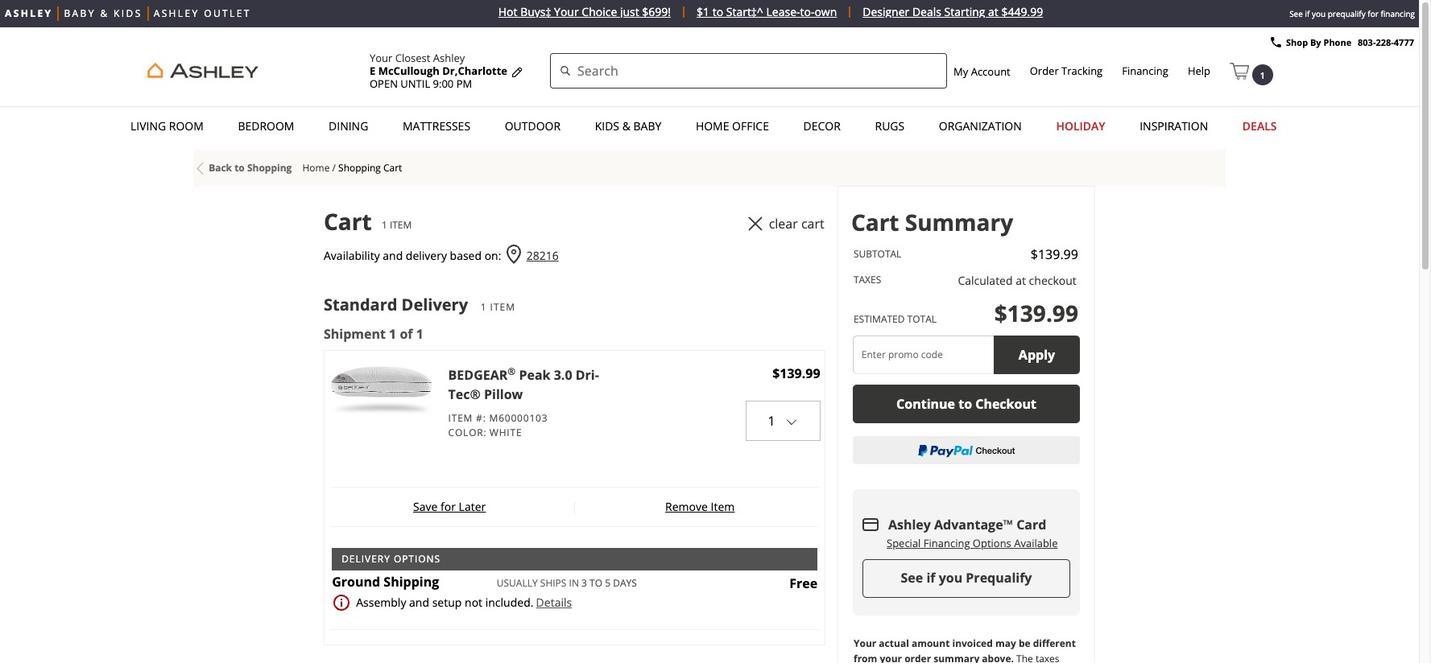 Task type: vqa. For each thing, say whether or not it's contained in the screenshot.
email field
no



Task type: describe. For each thing, give the bounding box(es) containing it.
0 horizontal spatial to
[[590, 577, 603, 590]]

shipping
[[384, 573, 439, 591]]

details button
[[536, 596, 818, 611]]

change location image
[[511, 66, 524, 79]]

may
[[996, 637, 1017, 651]]

item for 1 item
[[490, 300, 516, 314]]

order tracking
[[1030, 64, 1103, 78]]

special
[[887, 537, 921, 551]]

home office link
[[691, 111, 774, 142]]

1 item
[[481, 300, 516, 314]]

special financing options available link
[[875, 533, 1058, 551]]

ashley
[[5, 6, 53, 20]]

$699!
[[642, 4, 671, 19]]

if for see if you prequalify
[[927, 570, 936, 588]]

shop
[[1287, 36, 1308, 48]]

your
[[880, 653, 902, 664]]

order
[[905, 653, 931, 664]]

apply button
[[994, 336, 1080, 375]]

delivery
[[406, 248, 447, 264]]

clear cart button
[[747, 209, 826, 238]]

bedgear ®
[[448, 365, 516, 384]]

peak 3.0 dri- tec® pillow
[[448, 366, 599, 403]]

cart for cart 1 item
[[324, 206, 372, 237]]

3.0
[[554, 366, 572, 384]]

details
[[536, 596, 572, 611]]

bedgear
[[448, 366, 508, 384]]

my
[[954, 64, 969, 79]]

see if you prequalify
[[901, 570, 1032, 588]]

your for your actual amount invoiced may be different from your order summary above.
[[854, 637, 877, 651]]

from
[[854, 653, 878, 664]]

continue to checkout
[[897, 395, 1037, 413]]

standard delivery
[[324, 294, 468, 315]]

remove item
[[666, 499, 735, 514]]

remove
[[666, 499, 708, 514]]

taxes
[[854, 273, 882, 287]]

home for home office
[[696, 118, 729, 134]]

availability
[[324, 248, 380, 264]]

home for home / shopping cart
[[303, 161, 330, 175]]

1 inside 'cart 1 item'
[[382, 218, 387, 232]]

white
[[490, 426, 522, 440]]

1 link
[[1230, 56, 1274, 86]]

my account link
[[954, 64, 1011, 79]]

0 horizontal spatial at
[[989, 4, 999, 19]]

you for prequalify
[[1312, 8, 1326, 19]]

kids & baby link
[[590, 111, 666, 142]]

dr,charlotte
[[442, 64, 508, 78]]

deals inside banner
[[1243, 118, 1277, 134]]

total
[[908, 313, 937, 326]]

1 vertical spatial at
[[1016, 273, 1026, 288]]

color:
[[448, 426, 487, 440]]

checkout
[[1029, 273, 1077, 288]]

special financing options available
[[887, 537, 1058, 551]]

to for continue
[[959, 395, 972, 413]]

ashley image
[[142, 60, 265, 82]]

mattresses
[[403, 118, 471, 134]]

to for $1
[[713, 4, 724, 19]]

outlet
[[204, 6, 251, 20]]

banner containing living room
[[0, 27, 1420, 146]]

$1 to start‡^ lease-to-own
[[697, 4, 837, 19]]

save for later button
[[413, 499, 486, 514]]

home link
[[303, 161, 330, 175]]

see if you prequalify for financing link
[[1286, 0, 1420, 27]]

start‡^
[[726, 4, 764, 19]]

kids
[[595, 118, 620, 134]]

803-228-4777 link
[[1358, 36, 1415, 48]]

invoiced
[[953, 637, 993, 651]]

Enter promo code text field
[[853, 336, 994, 375]]

ashley outlet
[[154, 6, 251, 20]]

ashley for ashley advantage™ card
[[889, 516, 931, 534]]

not
[[465, 596, 483, 611]]

$139.99 for subtotal
[[1031, 246, 1079, 263]]

calculated
[[958, 273, 1013, 288]]

cart 1 item
[[324, 206, 412, 237]]

own
[[815, 4, 837, 19]]

3
[[582, 577, 587, 590]]

$139.99 for estimated total
[[995, 298, 1079, 329]]

deals link
[[1238, 111, 1282, 142]]

assembly and setup not included.
[[356, 596, 534, 611]]

phone
[[1324, 36, 1352, 48]]

in
[[569, 577, 579, 590]]

starting
[[945, 4, 986, 19]]

rugs link
[[870, 111, 910, 142]]

see if you prequalify link
[[901, 570, 1032, 588]]

holiday
[[1057, 118, 1106, 134]]

ashley advantage™ card image
[[863, 519, 879, 532]]

see if you prequalify for financing
[[1290, 8, 1416, 19]]

mccullough
[[378, 64, 440, 78]]

and for availability
[[383, 248, 403, 264]]

& for kids
[[622, 118, 631, 134]]

ashley inside your closest ashley e mccullough dr,charlotte
[[433, 51, 465, 65]]

clear
[[769, 215, 798, 233]]

your for your closest ashley e mccullough dr,charlotte
[[370, 51, 393, 65]]

item inside item #: m60000103 color: white
[[448, 411, 473, 425]]

1 right of
[[416, 325, 424, 343]]

dims image
[[194, 163, 206, 175]]

28216 link
[[527, 248, 559, 264]]

subtotal
[[854, 247, 902, 261]]

different
[[1033, 637, 1076, 651]]

choice
[[582, 4, 617, 19]]

living
[[131, 118, 166, 134]]

buys‡
[[521, 4, 551, 19]]

0 horizontal spatial options
[[394, 552, 441, 566]]

e
[[370, 64, 376, 78]]

shopping
[[338, 161, 381, 175]]

home office
[[696, 118, 769, 134]]



Task type: locate. For each thing, give the bounding box(es) containing it.
ashley up "9:00" at the left top
[[433, 51, 465, 65]]

deals down the 1 'link'
[[1243, 118, 1277, 134]]

clear cart
[[769, 215, 825, 233]]

0 horizontal spatial cart
[[324, 206, 372, 237]]

your up from
[[854, 637, 877, 651]]

1 vertical spatial you
[[939, 570, 963, 588]]

ashley inside ashley outlet link
[[154, 6, 200, 20]]

ashley up special
[[889, 516, 931, 534]]

cart for cart summary
[[851, 207, 900, 238]]

financing inside banner
[[1122, 64, 1169, 78]]

0 vertical spatial for
[[1368, 8, 1379, 19]]

by
[[1311, 36, 1322, 48]]

and for assembly
[[409, 596, 429, 611]]

shipment
[[324, 325, 386, 343]]

cart summary
[[851, 207, 1014, 238]]

0 vertical spatial options
[[973, 537, 1012, 551]]

2 vertical spatial ashley
[[889, 516, 931, 534]]

and down item
[[383, 248, 403, 264]]

1 horizontal spatial ashley
[[433, 51, 465, 65]]

2 vertical spatial $139.99
[[773, 365, 821, 382]]

1 horizontal spatial for
[[1368, 8, 1379, 19]]

order
[[1030, 64, 1059, 78]]

calculated at checkout
[[958, 273, 1077, 288]]

alert info icon image
[[332, 594, 351, 613]]

none search field inside banner
[[550, 53, 948, 89]]

delivery
[[402, 294, 468, 315], [342, 552, 391, 566]]

prequalify
[[966, 570, 1032, 588]]

1 horizontal spatial &
[[622, 118, 631, 134]]

$1
[[697, 4, 710, 19]]

options inside 'link'
[[973, 537, 1012, 551]]

0 horizontal spatial for
[[441, 499, 456, 514]]

your up open
[[370, 51, 393, 65]]

your inside your closest ashley e mccullough dr,charlotte
[[370, 51, 393, 65]]

cart right shopping
[[383, 161, 402, 175]]

2 horizontal spatial item
[[711, 499, 735, 514]]

1 horizontal spatial item
[[490, 300, 516, 314]]

0 horizontal spatial delivery
[[342, 552, 391, 566]]

0 horizontal spatial your
[[370, 51, 393, 65]]

remove item button
[[666, 499, 735, 514]]

your closest ashley e mccullough dr,charlotte
[[370, 51, 508, 78]]

banner
[[0, 27, 1420, 146]]

help
[[1188, 64, 1211, 78]]

home left / at the left top of the page
[[303, 161, 330, 175]]

outdoor
[[505, 118, 561, 134]]

usually
[[497, 577, 538, 590]]

delivery up of
[[402, 294, 468, 315]]

open
[[370, 77, 398, 91]]

2 horizontal spatial your
[[854, 637, 877, 651]]

order tracking link
[[1030, 64, 1103, 78]]

ground
[[332, 573, 380, 591]]

None submit
[[209, 162, 300, 175]]

0 horizontal spatial ashley
[[154, 6, 200, 20]]

designer deals starting at $449.99
[[863, 4, 1043, 19]]

outdoor link
[[500, 111, 566, 142]]

1 horizontal spatial if
[[1305, 8, 1310, 19]]

you down 'special financing options available' 'link'
[[939, 570, 963, 588]]

pm
[[456, 77, 472, 91]]

1 vertical spatial financing
[[924, 537, 970, 551]]

at right starting
[[989, 4, 999, 19]]

0 vertical spatial if
[[1305, 8, 1310, 19]]

for left 'financing'
[[1368, 8, 1379, 19]]

shipment 1 of 1
[[324, 325, 424, 343]]

bedgear peak 3.0 dri-tec pillow, image
[[330, 365, 434, 417]]

open until 9:00 pm
[[370, 77, 472, 91]]

0 horizontal spatial if
[[927, 570, 936, 588]]

lease-
[[767, 4, 800, 19]]

1 vertical spatial see
[[901, 570, 923, 588]]

0 vertical spatial &
[[100, 6, 109, 20]]

1 vertical spatial if
[[927, 570, 936, 588]]

dining
[[329, 118, 368, 134]]

if for see if you prequalify for financing
[[1305, 8, 1310, 19]]

0 vertical spatial home
[[696, 118, 729, 134]]

& for baby
[[100, 6, 109, 20]]

1 down on:
[[481, 300, 487, 314]]

hot buys‡ your choice just $699! link
[[486, 4, 685, 19]]

0 vertical spatial financing
[[1122, 64, 1169, 78]]

options up shipping
[[394, 552, 441, 566]]

if inside main content
[[927, 570, 936, 588]]

1 horizontal spatial deals
[[1243, 118, 1277, 134]]

1 vertical spatial and
[[409, 596, 429, 611]]

0 vertical spatial to
[[713, 4, 724, 19]]

2 vertical spatial your
[[854, 637, 877, 651]]

delivery options
[[342, 552, 441, 566]]

to left 5
[[590, 577, 603, 590]]

0 vertical spatial your
[[554, 4, 579, 19]]

1 horizontal spatial financing
[[1122, 64, 1169, 78]]

1 horizontal spatial at
[[1016, 273, 1026, 288]]

estimated
[[854, 313, 905, 326]]

1 vertical spatial &
[[622, 118, 631, 134]]

item up color:
[[448, 411, 473, 425]]

tec®
[[448, 386, 481, 403]]

ashley right the kids
[[154, 6, 200, 20]]

1 horizontal spatial delivery
[[402, 294, 468, 315]]

ships
[[540, 577, 567, 590]]

living room
[[131, 118, 204, 134]]

0 horizontal spatial see
[[901, 570, 923, 588]]

continue to checkout button
[[853, 385, 1080, 424]]

baby & kids
[[64, 6, 142, 20]]

1 horizontal spatial and
[[409, 596, 429, 611]]

0 horizontal spatial financing
[[924, 537, 970, 551]]

designer deals starting at $449.99 link
[[851, 4, 1056, 19]]

inspiration
[[1140, 118, 1209, 134]]

save
[[413, 499, 438, 514]]

tracking
[[1062, 64, 1103, 78]]

account
[[971, 64, 1011, 79]]

0 horizontal spatial and
[[383, 248, 403, 264]]

1 left of
[[389, 325, 397, 343]]

0 vertical spatial item
[[490, 300, 516, 314]]

see down special
[[901, 570, 923, 588]]

if
[[1305, 8, 1310, 19], [927, 570, 936, 588]]

2 horizontal spatial cart
[[851, 207, 900, 238]]

deals left starting
[[913, 4, 942, 19]]

your inside your actual amount invoiced may be different from your order summary above.
[[854, 637, 877, 651]]

ground shipping
[[332, 573, 439, 591]]

item #: m60000103 color: white
[[448, 411, 548, 440]]

& inside banner
[[622, 118, 631, 134]]

& left the kids
[[100, 6, 109, 20]]

organization link
[[934, 111, 1027, 142]]

4777
[[1394, 36, 1415, 48]]

0 vertical spatial deals
[[913, 4, 942, 19]]

1 vertical spatial item
[[448, 411, 473, 425]]

2 horizontal spatial ashley
[[889, 516, 931, 534]]

days
[[613, 577, 637, 590]]

cart up availability
[[324, 206, 372, 237]]

cart up subtotal
[[851, 207, 900, 238]]

1 horizontal spatial see
[[1290, 8, 1303, 19]]

financing
[[1122, 64, 1169, 78], [924, 537, 970, 551]]

you left prequalify
[[1312, 8, 1326, 19]]

0 horizontal spatial you
[[939, 570, 963, 588]]

home inside banner
[[696, 118, 729, 134]]

and down shipping
[[409, 596, 429, 611]]

1 vertical spatial your
[[370, 51, 393, 65]]

to inside 'button'
[[959, 395, 972, 413]]

$449.99
[[1002, 4, 1043, 19]]

1 vertical spatial to
[[959, 395, 972, 413]]

to right continue
[[959, 395, 972, 413]]

home
[[696, 118, 729, 134], [303, 161, 330, 175]]

1 horizontal spatial your
[[554, 4, 579, 19]]

1 vertical spatial ashley
[[433, 51, 465, 65]]

item
[[490, 300, 516, 314], [448, 411, 473, 425], [711, 499, 735, 514]]

0 vertical spatial delivery
[[402, 294, 468, 315]]

main content containing cart
[[299, 186, 1096, 664]]

see for see if you prequalify for financing
[[1290, 8, 1303, 19]]

2 vertical spatial to
[[590, 577, 603, 590]]

0 vertical spatial $139.99
[[1031, 246, 1079, 263]]

summary
[[905, 207, 1014, 238]]

0 horizontal spatial deals
[[913, 4, 942, 19]]

kids
[[114, 6, 142, 20]]

later
[[459, 499, 486, 514]]

1 horizontal spatial to
[[713, 4, 724, 19]]

bedroom
[[238, 118, 294, 134]]

home left "office" in the top right of the page
[[696, 118, 729, 134]]

1 vertical spatial delivery
[[342, 552, 391, 566]]

apply
[[1019, 346, 1055, 364]]

for right save
[[441, 499, 456, 514]]

you for prequalify
[[939, 570, 963, 588]]

& right kids
[[622, 118, 631, 134]]

kids & baby
[[595, 118, 662, 134]]

closest
[[395, 51, 431, 65]]

1 horizontal spatial you
[[1312, 8, 1326, 19]]

your actual amount invoiced may be different from your order summary above.
[[854, 637, 1076, 664]]

advantage™
[[935, 516, 1013, 534]]

free
[[790, 575, 818, 593]]

prequalify
[[1328, 8, 1366, 19]]

continue
[[897, 395, 956, 413]]

financing down ashley advantage™ card
[[924, 537, 970, 551]]

options down advantage™
[[973, 537, 1012, 551]]

to right $1
[[713, 4, 724, 19]]

1 left item
[[382, 218, 387, 232]]

1 vertical spatial $139.99
[[995, 298, 1079, 329]]

9:00
[[433, 77, 454, 91]]

0 horizontal spatial home
[[303, 161, 330, 175]]

1 up deals link
[[1261, 69, 1266, 81]]

None search field
[[550, 53, 948, 89]]

2 vertical spatial item
[[711, 499, 735, 514]]

1 horizontal spatial cart
[[383, 161, 402, 175]]

help link
[[1188, 64, 1211, 78]]

financing left help
[[1122, 64, 1169, 78]]

1 vertical spatial options
[[394, 552, 441, 566]]

just
[[620, 4, 639, 19]]

1 vertical spatial home
[[303, 161, 330, 175]]

peak
[[519, 366, 551, 384]]

803-
[[1358, 36, 1376, 48]]

financing inside 'link'
[[924, 537, 970, 551]]

item right the remove
[[711, 499, 735, 514]]

your right the buys‡
[[554, 4, 579, 19]]

card
[[1017, 516, 1047, 534]]

cart
[[802, 215, 825, 233]]

item for remove item
[[711, 499, 735, 514]]

ashley link
[[5, 6, 53, 21]]

1 horizontal spatial home
[[696, 118, 729, 134]]

see for see if you prequalify
[[901, 570, 923, 588]]

1 horizontal spatial options
[[973, 537, 1012, 551]]

item down on:
[[490, 300, 516, 314]]

on:
[[485, 248, 501, 264]]

and
[[383, 248, 403, 264], [409, 596, 429, 611]]

0 vertical spatial ashley
[[154, 6, 200, 20]]

checkout
[[976, 395, 1037, 413]]

0 vertical spatial you
[[1312, 8, 1326, 19]]

you
[[1312, 8, 1326, 19], [939, 570, 963, 588]]

delivery up 'ground'
[[342, 552, 391, 566]]

for inside main content
[[441, 499, 456, 514]]

your
[[554, 4, 579, 19], [370, 51, 393, 65], [854, 637, 877, 651]]

see up shop
[[1290, 8, 1303, 19]]

estimated total
[[854, 313, 937, 326]]

if down 'special financing options available' 'link'
[[927, 570, 936, 588]]

at left checkout
[[1016, 273, 1026, 288]]

0 vertical spatial see
[[1290, 8, 1303, 19]]

main content
[[299, 186, 1096, 664]]

0 vertical spatial at
[[989, 4, 999, 19]]

ashley inside main content
[[889, 516, 931, 534]]

of
[[400, 325, 413, 343]]

shop by phone 803-228-4777
[[1287, 36, 1415, 48]]

0 horizontal spatial &
[[100, 6, 109, 20]]

2 horizontal spatial to
[[959, 395, 972, 413]]

1 vertical spatial for
[[441, 499, 456, 514]]

1 vertical spatial deals
[[1243, 118, 1277, 134]]

0 vertical spatial and
[[383, 248, 403, 264]]

search image
[[560, 64, 571, 80]]

baby & kids link
[[64, 6, 142, 21]]

ashley for ashley outlet
[[154, 6, 200, 20]]

0 horizontal spatial item
[[448, 411, 473, 425]]

1 inside the 1 'link'
[[1261, 69, 1266, 81]]

if up shop
[[1305, 8, 1310, 19]]



